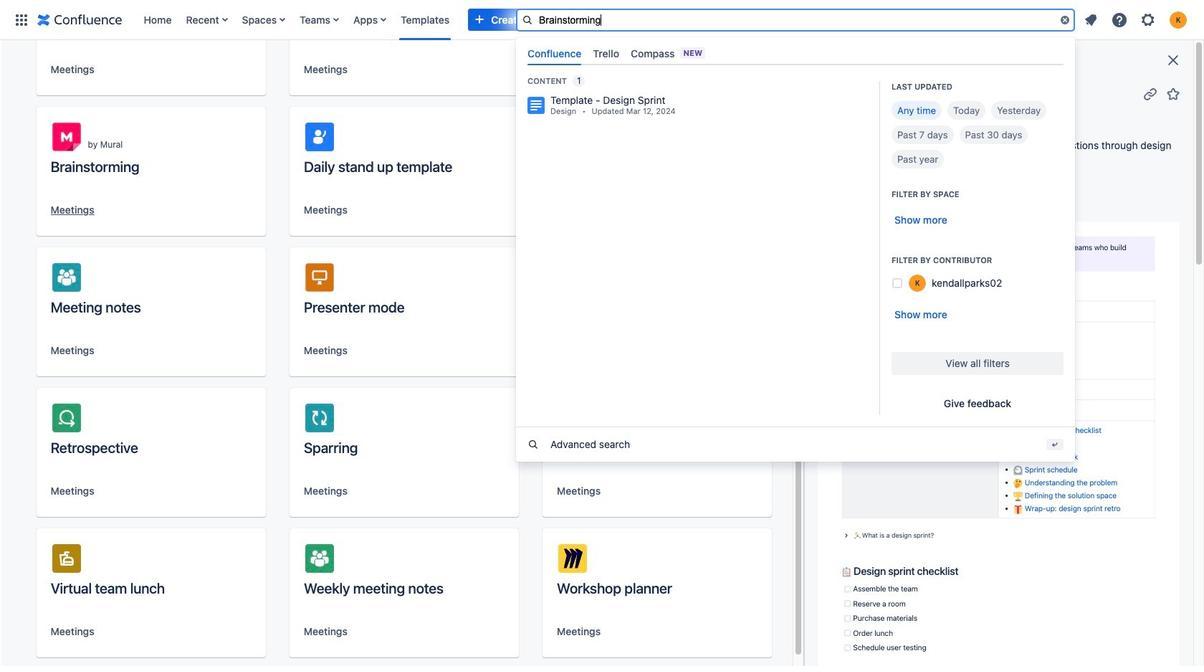 Task type: locate. For each thing, give the bounding box(es) containing it.
list
[[137, 0, 844, 40], [1079, 7, 1196, 33]]

share link image
[[1143, 85, 1160, 102]]

global element
[[9, 0, 844, 40]]

next template image
[[838, 52, 855, 69]]

star design sprint image
[[1166, 85, 1183, 102]]

your profile and preferences image
[[1171, 11, 1188, 28]]

appswitcher icon image
[[13, 11, 30, 28]]

tab list
[[522, 41, 1070, 65]]

1 horizontal spatial list
[[1079, 7, 1196, 33]]

confluence image
[[37, 11, 122, 28], [37, 11, 122, 28]]

list for premium "icon"
[[1079, 7, 1196, 33]]

tab
[[522, 41, 588, 65], [588, 41, 625, 65]]

help icon image
[[1112, 11, 1129, 28]]

0 horizontal spatial list
[[137, 0, 844, 40]]

search image
[[522, 14, 534, 25]]

None search field
[[516, 8, 1076, 31]]

2 tab from the left
[[588, 41, 625, 65]]

banner
[[0, 0, 1205, 462]]

premium image
[[854, 14, 865, 25]]

settings icon image
[[1140, 11, 1158, 28]]

previous template image
[[812, 52, 830, 69]]

group
[[818, 181, 983, 204]]



Task type: vqa. For each thing, say whether or not it's contained in the screenshot.
table size Icon
no



Task type: describe. For each thing, give the bounding box(es) containing it.
page image
[[528, 97, 545, 114]]

clear search session image
[[1060, 14, 1072, 25]]

close image
[[1166, 52, 1183, 69]]

Search Confluence field
[[516, 8, 1076, 31]]

last updated option group
[[892, 101, 1064, 168]]

list for appswitcher icon
[[137, 0, 844, 40]]

1 tab from the left
[[522, 41, 588, 65]]

advanced search image
[[528, 439, 539, 450]]

notification icon image
[[1083, 11, 1100, 28]]



